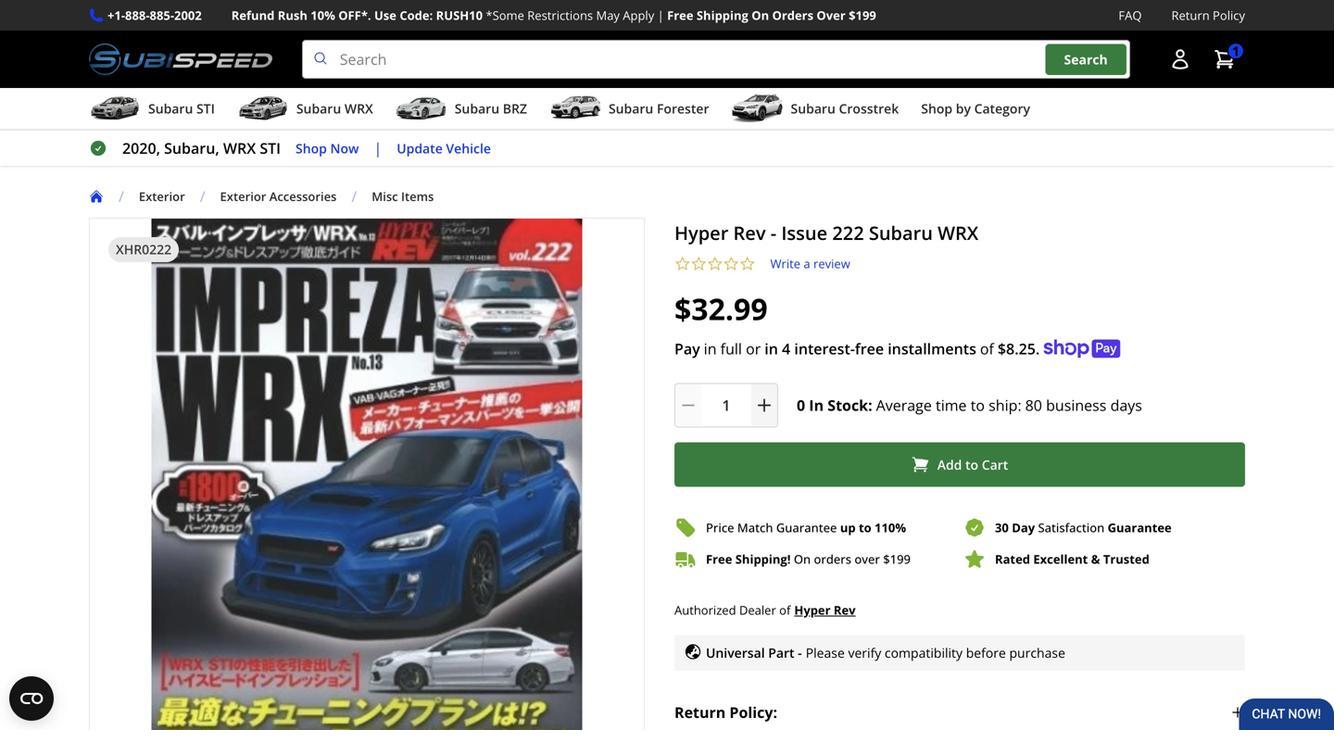 Task type: locate. For each thing, give the bounding box(es) containing it.
0 horizontal spatial hyper
[[675, 220, 729, 246]]

1 exterior from the left
[[139, 188, 185, 205]]

exterior for exterior accessories
[[220, 188, 266, 205]]

1 vertical spatial hyper
[[794, 602, 831, 619]]

return left policy at right top
[[1172, 7, 1210, 24]]

1 button
[[1205, 41, 1245, 78]]

verify
[[848, 644, 881, 661]]

subaru for subaru sti
[[148, 100, 193, 117]]

1 vertical spatial to
[[966, 456, 979, 473]]

1 horizontal spatial wrx
[[345, 100, 373, 117]]

/ for exterior
[[119, 186, 124, 206]]

of left $8.25
[[980, 339, 994, 359]]

- right part
[[798, 644, 802, 661]]

search
[[1064, 50, 1108, 68]]

return left policy:
[[675, 702, 726, 722]]

to right the 'up'
[[859, 519, 872, 536]]

1 horizontal spatial |
[[658, 7, 664, 24]]

hyper up please
[[794, 602, 831, 619]]

search button
[[1046, 44, 1127, 75]]

0 horizontal spatial wrx
[[223, 138, 256, 158]]

subaru wrx button
[[237, 92, 373, 129]]

of inside authorized dealer of hyper rev
[[779, 602, 791, 618]]

universal
[[706, 644, 765, 661]]

3 / from the left
[[352, 186, 357, 206]]

0 horizontal spatial /
[[119, 186, 124, 206]]

0 vertical spatial |
[[658, 7, 664, 24]]

0 horizontal spatial -
[[771, 220, 777, 246]]

hyper
[[675, 220, 729, 246], [794, 602, 831, 619]]

shop now
[[296, 139, 359, 157]]

shop by category
[[921, 100, 1030, 117]]

- for rev
[[771, 220, 777, 246]]

rev
[[733, 220, 766, 246], [834, 602, 856, 619]]

increment image
[[755, 396, 774, 415]]

guarantee
[[776, 519, 837, 536], [1108, 519, 1172, 536]]

1 vertical spatial |
[[374, 138, 382, 158]]

shop pay image
[[1044, 340, 1121, 358]]

subaru up subaru,
[[148, 100, 193, 117]]

in left 'full'
[[704, 339, 717, 359]]

/ down 2020, subaru, wrx sti
[[200, 186, 205, 206]]

sti inside 'subaru sti' dropdown button
[[196, 100, 215, 117]]

2 empty star image from the left
[[691, 256, 707, 272]]

subaru left brz
[[455, 100, 500, 117]]

0 vertical spatial -
[[771, 220, 777, 246]]

0 horizontal spatial free
[[667, 7, 694, 24]]

exterior accessories link
[[220, 188, 352, 205], [220, 188, 337, 205]]

.
[[1036, 339, 1040, 359]]

return policy link
[[1172, 6, 1245, 25]]

rev left issue
[[733, 220, 766, 246]]

1 horizontal spatial -
[[798, 644, 802, 661]]

1 horizontal spatial exterior
[[220, 188, 266, 205]]

a
[[804, 255, 810, 272]]

0 vertical spatial on
[[752, 7, 769, 24]]

of right dealer
[[779, 602, 791, 618]]

0 horizontal spatial |
[[374, 138, 382, 158]]

rev up please
[[834, 602, 856, 619]]

purchase
[[1010, 644, 1066, 661]]

/ left misc
[[352, 186, 357, 206]]

shop left by
[[921, 100, 953, 117]]

0 horizontal spatial on
[[752, 7, 769, 24]]

subaru left forester
[[609, 100, 654, 117]]

free right apply on the top of page
[[667, 7, 694, 24]]

pay
[[675, 339, 700, 359]]

on left orders at right top
[[752, 7, 769, 24]]

subaru up shop now
[[296, 100, 341, 117]]

exterior left accessories
[[220, 188, 266, 205]]

subaru forester
[[609, 100, 709, 117]]

1 horizontal spatial in
[[765, 339, 778, 359]]

to right add
[[966, 456, 979, 473]]

30
[[995, 519, 1009, 536]]

shop left now
[[296, 139, 327, 157]]

1 horizontal spatial guarantee
[[1108, 519, 1172, 536]]

to right time on the bottom right
[[971, 395, 985, 415]]

| right apply on the top of page
[[658, 7, 664, 24]]

refund rush 10% off*. use code: rush10 *some restrictions may apply | free shipping on orders over $199
[[231, 7, 876, 24]]

rush10
[[436, 7, 483, 24]]

code:
[[400, 7, 433, 24]]

1 horizontal spatial free
[[706, 551, 732, 568]]

0 vertical spatial shop
[[921, 100, 953, 117]]

0 vertical spatial return
[[1172, 7, 1210, 24]]

1 vertical spatial shop
[[296, 139, 327, 157]]

trusted
[[1103, 551, 1150, 568]]

1 empty star image from the left
[[675, 256, 691, 272]]

hyper up empty star icon
[[675, 220, 729, 246]]

1 vertical spatial -
[[798, 644, 802, 661]]

free shipping! on orders over $ 199
[[706, 551, 911, 568]]

+1-888-885-2002 link
[[107, 6, 202, 25]]

authorized
[[675, 602, 736, 618]]

free
[[667, 7, 694, 24], [706, 551, 732, 568]]

free
[[855, 339, 884, 359]]

0 vertical spatial of
[[980, 339, 994, 359]]

1 vertical spatial of
[[779, 602, 791, 618]]

home image
[[89, 189, 104, 204]]

decrement image
[[679, 396, 698, 415]]

exterior link
[[139, 188, 200, 205], [139, 188, 185, 205]]

sti up 2020, subaru, wrx sti
[[196, 100, 215, 117]]

off*.
[[338, 7, 371, 24]]

0 horizontal spatial of
[[779, 602, 791, 618]]

wrx inside dropdown button
[[345, 100, 373, 117]]

2 horizontal spatial /
[[352, 186, 357, 206]]

0 horizontal spatial guarantee
[[776, 519, 837, 536]]

policy:
[[730, 702, 777, 722]]

return policy: button
[[675, 686, 1245, 730]]

1 vertical spatial rev
[[834, 602, 856, 619]]

match
[[738, 519, 773, 536]]

1 vertical spatial free
[[706, 551, 732, 568]]

shop for shop by category
[[921, 100, 953, 117]]

1 vertical spatial on
[[794, 551, 811, 568]]

exterior
[[139, 188, 185, 205], [220, 188, 266, 205]]

1 horizontal spatial sti
[[260, 138, 281, 158]]

write
[[770, 255, 801, 272]]

a subaru forester thumbnail image image
[[549, 95, 601, 122]]

2 exterior from the left
[[220, 188, 266, 205]]

accessories
[[269, 188, 337, 205]]

0 horizontal spatial exterior
[[139, 188, 185, 205]]

empty star image
[[675, 256, 691, 272], [691, 256, 707, 272], [723, 256, 739, 272], [739, 256, 756, 272]]

pay in full or in 4 interest-free installments of $8.25 .
[[675, 339, 1040, 359]]

installments
[[888, 339, 977, 359]]

add to cart
[[937, 456, 1008, 473]]

in left the 4
[[765, 339, 778, 359]]

0 vertical spatial wrx
[[345, 100, 373, 117]]

sti
[[196, 100, 215, 117], [260, 138, 281, 158]]

price match guarantee up to 110%
[[706, 519, 906, 536]]

1 horizontal spatial rev
[[834, 602, 856, 619]]

time
[[936, 395, 967, 415]]

2 / from the left
[[200, 186, 205, 206]]

exterior down the 2020,
[[139, 188, 185, 205]]

1 horizontal spatial return
[[1172, 7, 1210, 24]]

a subaru wrx thumbnail image image
[[237, 95, 289, 122]]

apply
[[623, 7, 654, 24]]

free down price
[[706, 551, 732, 568]]

refund
[[231, 7, 275, 24]]

add to cart button
[[675, 443, 1245, 487]]

1 horizontal spatial /
[[200, 186, 205, 206]]

0 horizontal spatial sti
[[196, 100, 215, 117]]

sti down a subaru wrx thumbnail image
[[260, 138, 281, 158]]

a subaru crosstrek thumbnail image image
[[732, 95, 783, 122]]

over
[[817, 7, 846, 24]]

1 vertical spatial return
[[675, 702, 726, 722]]

+1-888-885-2002
[[107, 7, 202, 24]]

subaru for subaru crosstrek
[[791, 100, 836, 117]]

xhr0222
[[116, 241, 172, 258]]

10%
[[311, 7, 335, 24]]

110%
[[875, 519, 906, 536]]

on left orders
[[794, 551, 811, 568]]

/ right home image
[[119, 186, 124, 206]]

0 horizontal spatial return
[[675, 702, 726, 722]]

0 horizontal spatial shop
[[296, 139, 327, 157]]

return
[[1172, 7, 1210, 24], [675, 702, 726, 722]]

None number field
[[675, 383, 778, 428]]

1 horizontal spatial hyper
[[794, 602, 831, 619]]

ship:
[[989, 395, 1022, 415]]

shop by category button
[[921, 92, 1030, 129]]

guarantee up free shipping! on orders over $ 199
[[776, 519, 837, 536]]

2 vertical spatial wrx
[[938, 220, 979, 246]]

1 horizontal spatial shop
[[921, 100, 953, 117]]

part
[[768, 644, 795, 661]]

add
[[937, 456, 962, 473]]

guarantee up trusted
[[1108, 519, 1172, 536]]

- left issue
[[771, 220, 777, 246]]

shop inside dropdown button
[[921, 100, 953, 117]]

subaru for subaru wrx
[[296, 100, 341, 117]]

0 vertical spatial sti
[[196, 100, 215, 117]]

hyper inside authorized dealer of hyper rev
[[794, 602, 831, 619]]

2002
[[174, 7, 202, 24]]

subaru sti
[[148, 100, 215, 117]]

-
[[771, 220, 777, 246], [798, 644, 802, 661]]

return inside dropdown button
[[675, 702, 726, 722]]

up
[[840, 519, 856, 536]]

orders
[[814, 551, 852, 568]]

on
[[752, 7, 769, 24], [794, 551, 811, 568]]

in
[[704, 339, 717, 359], [765, 339, 778, 359]]

subaru right a subaru crosstrek thumbnail image at right
[[791, 100, 836, 117]]

1 / from the left
[[119, 186, 124, 206]]

cart
[[982, 456, 1008, 473]]

subispeed logo image
[[89, 40, 272, 79]]

write a review
[[770, 255, 850, 272]]

0 horizontal spatial in
[[704, 339, 717, 359]]

shop for shop now
[[296, 139, 327, 157]]

| right now
[[374, 138, 382, 158]]

open widget image
[[9, 676, 54, 721]]

0 vertical spatial rev
[[733, 220, 766, 246]]

subaru right '222'
[[869, 220, 933, 246]]



Task type: vqa. For each thing, say whether or not it's contained in the screenshot.
2016 to the bottom
no



Task type: describe. For each thing, give the bounding box(es) containing it.
faq link
[[1119, 6, 1142, 25]]

update
[[397, 139, 443, 157]]

return policy:
[[675, 702, 777, 722]]

/ for exterior accessories
[[200, 186, 205, 206]]

now
[[330, 139, 359, 157]]

/ for misc items
[[352, 186, 357, 206]]

category
[[974, 100, 1030, 117]]

full
[[721, 339, 742, 359]]

2 horizontal spatial wrx
[[938, 220, 979, 246]]

$
[[883, 551, 890, 568]]

misc items
[[372, 188, 434, 205]]

shipping
[[697, 7, 749, 24]]

80
[[1025, 395, 1042, 415]]

exterior accessories
[[220, 188, 337, 205]]

items
[[401, 188, 434, 205]]

199
[[890, 551, 911, 568]]

return for return policy
[[1172, 7, 1210, 24]]

empty star image
[[707, 256, 723, 272]]

or
[[746, 339, 761, 359]]

please
[[806, 644, 845, 661]]

to inside button
[[966, 456, 979, 473]]

use
[[374, 7, 397, 24]]

day
[[1012, 519, 1035, 536]]

1
[[1232, 42, 1240, 60]]

search input field
[[302, 40, 1130, 79]]

0
[[797, 395, 805, 415]]

4
[[782, 339, 791, 359]]

interest-
[[794, 339, 855, 359]]

exterior link down subaru,
[[139, 188, 200, 205]]

subaru brz button
[[395, 92, 527, 129]]

0 in stock: average time to ship: 80 business days
[[797, 395, 1142, 415]]

1 horizontal spatial on
[[794, 551, 811, 568]]

a subaru brz thumbnail image image
[[395, 95, 447, 122]]

30 day satisfaction guarantee
[[995, 519, 1172, 536]]

1 in from the left
[[704, 339, 717, 359]]

*some
[[486, 7, 524, 24]]

0 vertical spatial hyper
[[675, 220, 729, 246]]

universal part - please verify compatibility before purchase
[[706, 644, 1066, 661]]

update vehicle
[[397, 139, 491, 157]]

2020, subaru, wrx sti
[[122, 138, 281, 158]]

satisfaction
[[1038, 519, 1105, 536]]

$8.25
[[998, 339, 1036, 359]]

subaru brz
[[455, 100, 527, 117]]

brz
[[503, 100, 527, 117]]

misc
[[372, 188, 398, 205]]

before
[[966, 644, 1006, 661]]

excellent
[[1034, 551, 1088, 568]]

update vehicle button
[[397, 138, 491, 159]]

authorized dealer of hyper rev
[[675, 602, 856, 619]]

faq
[[1119, 7, 1142, 24]]

restrictions
[[527, 7, 593, 24]]

shipping!
[[736, 551, 791, 568]]

subaru forester button
[[549, 92, 709, 129]]

days
[[1111, 395, 1142, 415]]

1 guarantee from the left
[[776, 519, 837, 536]]

3 empty star image from the left
[[723, 256, 739, 272]]

subaru for subaru brz
[[455, 100, 500, 117]]

may
[[596, 7, 620, 24]]

2 vertical spatial to
[[859, 519, 872, 536]]

subaru for subaru forester
[[609, 100, 654, 117]]

a subaru sti thumbnail image image
[[89, 95, 141, 122]]

$199
[[849, 7, 876, 24]]

0 vertical spatial free
[[667, 7, 694, 24]]

2 guarantee from the left
[[1108, 519, 1172, 536]]

compatibility
[[885, 644, 963, 661]]

2020,
[[122, 138, 160, 158]]

orders
[[772, 7, 814, 24]]

rev inside authorized dealer of hyper rev
[[834, 602, 856, 619]]

dealer
[[739, 602, 776, 618]]

button image
[[1169, 48, 1192, 71]]

subaru crosstrek
[[791, 100, 899, 117]]

subaru,
[[164, 138, 219, 158]]

subaru wrx
[[296, 100, 373, 117]]

vehicle
[[446, 139, 491, 157]]

4 empty star image from the left
[[739, 256, 756, 272]]

exterior for exterior
[[139, 188, 185, 205]]

hyper rev link
[[794, 600, 856, 620]]

xhr0222   -   hyper rev - issue 222 impreza wrx no.13, image
[[90, 219, 644, 730]]

1 vertical spatial sti
[[260, 138, 281, 158]]

crosstrek
[[839, 100, 899, 117]]

888-
[[125, 7, 150, 24]]

222
[[832, 220, 864, 246]]

0 vertical spatial to
[[971, 395, 985, 415]]

1 vertical spatial wrx
[[223, 138, 256, 158]]

&
[[1091, 551, 1100, 568]]

+1-
[[107, 7, 125, 24]]

exterior link down the 2020,
[[139, 188, 185, 205]]

subaru sti button
[[89, 92, 215, 129]]

average
[[876, 395, 932, 415]]

in
[[809, 395, 824, 415]]

business
[[1046, 395, 1107, 415]]

policy
[[1213, 7, 1245, 24]]

1 horizontal spatial of
[[980, 339, 994, 359]]

by
[[956, 100, 971, 117]]

review
[[814, 255, 850, 272]]

return for return policy:
[[675, 702, 726, 722]]

shop now link
[[296, 138, 359, 159]]

0 horizontal spatial rev
[[733, 220, 766, 246]]

over
[[855, 551, 880, 568]]

subaru crosstrek button
[[732, 92, 899, 129]]

2 in from the left
[[765, 339, 778, 359]]

- for part
[[798, 644, 802, 661]]



